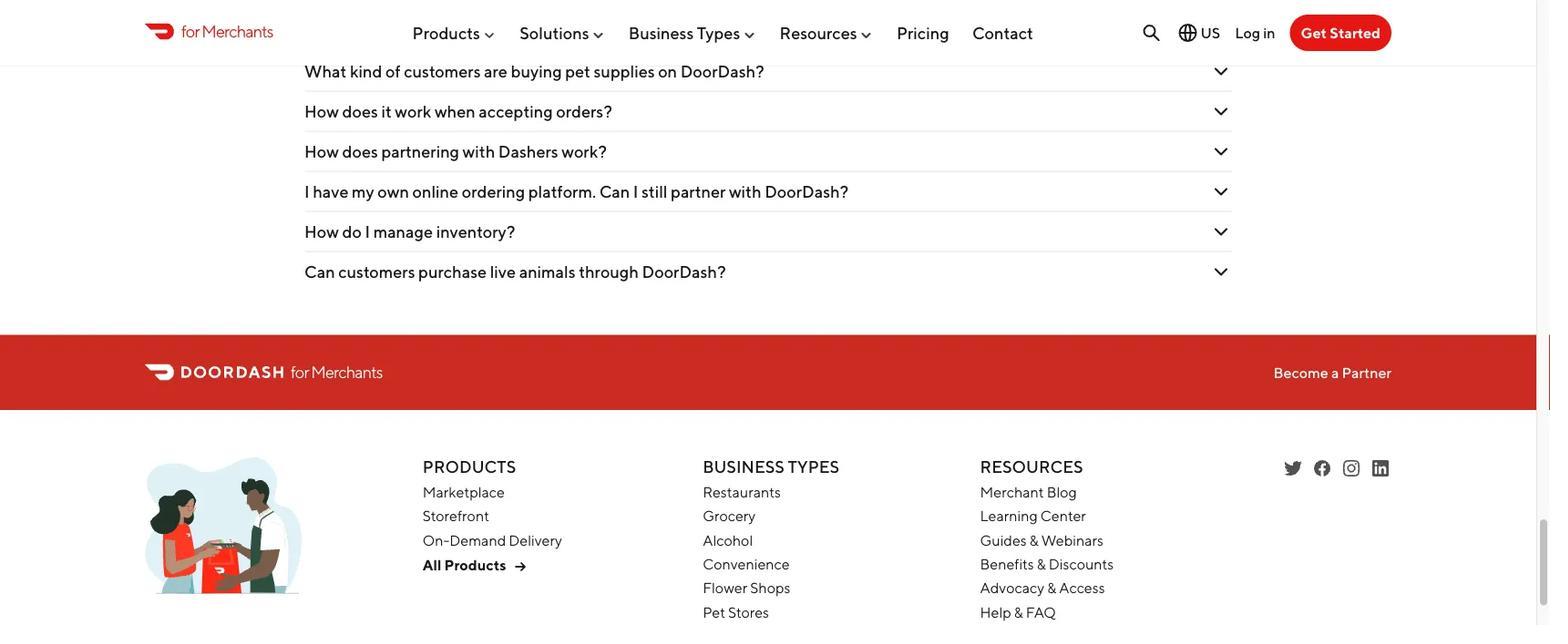Task type: vqa. For each thing, say whether or not it's contained in the screenshot.
leftmost the How
no



Task type: describe. For each thing, give the bounding box(es) containing it.
marketplace
[[423, 484, 505, 501]]

1 vertical spatial doordash?
[[765, 182, 849, 201]]

alcohol link
[[703, 532, 753, 549]]

chevron down image for what kind of customers are buying pet supplies on doordash?
[[1211, 61, 1232, 82]]

online
[[413, 182, 459, 201]]

2 horizontal spatial i
[[633, 182, 638, 201]]

still
[[642, 182, 668, 201]]

0 vertical spatial customers
[[404, 62, 481, 81]]

alcohol
[[703, 532, 753, 549]]

purchase
[[418, 262, 487, 282]]

log in
[[1235, 24, 1276, 41]]

started
[[1330, 24, 1381, 41]]

products link
[[412, 16, 497, 50]]

chevron down image for how does it work when accepting orders?
[[1211, 101, 1232, 123]]

marketplace link
[[423, 484, 505, 501]]

buying
[[511, 62, 562, 81]]

0 vertical spatial doordash?
[[681, 62, 765, 81]]

resources merchant blog learning center guides & webinars benefits & discounts advocacy & access help & faq
[[980, 457, 1114, 621]]

a
[[1332, 364, 1339, 381]]

pricing
[[897, 23, 949, 43]]

us
[[1201, 24, 1221, 41]]

0 vertical spatial can
[[599, 182, 630, 201]]

does for partnering
[[342, 142, 378, 161]]

flower shops link
[[703, 580, 791, 597]]

business types restaurants grocery alcohol convenience flower shops pet stores
[[703, 457, 840, 621]]

pet stores link
[[703, 604, 769, 621]]

own
[[378, 182, 409, 201]]

& left faq on the bottom right of page
[[1014, 604, 1024, 621]]

become
[[1274, 364, 1329, 381]]

facebook link
[[1312, 458, 1334, 480]]

on-
[[423, 532, 450, 549]]

of
[[386, 62, 401, 81]]

grocery
[[703, 508, 756, 525]]

how for how does it work when accepting orders?
[[304, 102, 339, 121]]

center
[[1041, 508, 1086, 525]]

chevron down image for can customers purchase live animals through doordash?
[[1211, 261, 1232, 283]]

0 vertical spatial for
[[181, 21, 199, 41]]

get
[[1301, 24, 1327, 41]]

instagram link
[[1341, 458, 1363, 480]]

0 horizontal spatial with
[[463, 142, 495, 161]]

orders?
[[556, 102, 612, 121]]

discounts
[[1049, 556, 1114, 573]]

when
[[435, 102, 476, 121]]

solutions link
[[520, 16, 606, 50]]

business for business types
[[629, 23, 694, 43]]

chevron down image for how does partnering with dashers work?
[[1211, 141, 1232, 163]]

resources for resources merchant blog learning center guides & webinars benefits & discounts advocacy & access help & faq
[[980, 457, 1083, 477]]

learning center link
[[980, 508, 1086, 525]]

manage
[[373, 222, 433, 242]]

how for how does partnering with dashers work?
[[304, 142, 339, 161]]

stores
[[728, 604, 769, 621]]

get started
[[1301, 24, 1381, 41]]

all products
[[423, 557, 506, 574]]

resources for resources
[[780, 23, 857, 43]]

accepting
[[479, 102, 553, 121]]

0 horizontal spatial i
[[304, 182, 310, 201]]

on
[[658, 62, 677, 81]]

1 vertical spatial can
[[304, 262, 335, 282]]

linkedin link
[[1370, 458, 1392, 480]]

merchants inside "for merchants" link
[[202, 21, 273, 41]]

arrow right image
[[509, 556, 531, 578]]

shops
[[750, 580, 791, 597]]

blog
[[1047, 484, 1077, 501]]

1 vertical spatial with
[[729, 182, 762, 201]]

log
[[1235, 24, 1261, 41]]

contact
[[973, 23, 1034, 43]]

for merchants link
[[145, 19, 273, 44]]

1 vertical spatial customers
[[338, 262, 415, 282]]

all
[[423, 557, 441, 574]]

how do i manage inventory?
[[304, 222, 515, 242]]

chevron down image
[[1211, 221, 1232, 243]]

become a partner
[[1274, 364, 1392, 381]]

pet
[[565, 62, 591, 81]]

benefits
[[980, 556, 1034, 573]]

& down learning center link
[[1030, 532, 1039, 549]]

work
[[395, 102, 431, 121]]

have
[[313, 182, 349, 201]]

guides & webinars link
[[980, 532, 1104, 549]]

do
[[342, 222, 362, 242]]

storefront link
[[423, 508, 489, 525]]

faq
[[1026, 604, 1056, 621]]

2 vertical spatial doordash?
[[642, 262, 726, 282]]

how does it work when accepting orders?
[[304, 102, 612, 121]]

can customers purchase live animals through doordash?
[[304, 262, 726, 282]]

partner
[[1342, 364, 1392, 381]]

chevron down image for i have my own online ordering platform. can i still partner with doordash?
[[1211, 181, 1232, 203]]

contact link
[[973, 16, 1034, 50]]

become a partner link
[[1274, 364, 1392, 381]]



Task type: locate. For each thing, give the bounding box(es) containing it.
instagram image
[[1341, 458, 1363, 480]]

0 horizontal spatial types
[[697, 23, 740, 43]]

& down guides & webinars link
[[1037, 556, 1046, 573]]

guides
[[980, 532, 1027, 549]]

2 vertical spatial products
[[444, 557, 506, 574]]

0 vertical spatial how
[[304, 102, 339, 121]]

how down what
[[304, 102, 339, 121]]

resources inside resources merchant blog learning center guides & webinars benefits & discounts advocacy & access help & faq
[[980, 457, 1083, 477]]

on-demand delivery link
[[423, 532, 562, 549]]

partner
[[671, 182, 726, 201]]

1 vertical spatial how
[[304, 142, 339, 161]]

restaurants
[[703, 484, 781, 501]]

merchant
[[980, 484, 1044, 501]]

platform.
[[529, 182, 596, 201]]

globe line image
[[1177, 22, 1199, 44]]

solutions
[[520, 23, 589, 43]]

0 horizontal spatial merchants
[[202, 21, 273, 41]]

2 how from the top
[[304, 142, 339, 161]]

advocacy
[[980, 580, 1045, 597]]

1 chevron down image from the top
[[1211, 61, 1232, 82]]

it
[[381, 102, 392, 121]]

help & faq link
[[980, 604, 1056, 621]]

doordash for merchants image
[[145, 458, 302, 605]]

1 horizontal spatial types
[[788, 457, 840, 477]]

help
[[980, 604, 1012, 621]]

can down have
[[304, 262, 335, 282]]

does for it
[[342, 102, 378, 121]]

advocacy & access link
[[980, 580, 1105, 597]]

0 vertical spatial with
[[463, 142, 495, 161]]

inventory?
[[436, 222, 515, 242]]

merchants
[[202, 21, 273, 41], [311, 363, 383, 383]]

0 horizontal spatial business
[[629, 23, 694, 43]]

0 vertical spatial does
[[342, 102, 378, 121]]

1 vertical spatial resources
[[980, 457, 1083, 477]]

does left the it
[[342, 102, 378, 121]]

1 horizontal spatial can
[[599, 182, 630, 201]]

0 vertical spatial business
[[629, 23, 694, 43]]

products down demand
[[444, 557, 506, 574]]

how for how do i manage inventory?
[[304, 222, 339, 242]]

1 horizontal spatial with
[[729, 182, 762, 201]]

1 does from the top
[[342, 102, 378, 121]]

live
[[490, 262, 516, 282]]

doordash?
[[681, 62, 765, 81], [765, 182, 849, 201], [642, 262, 726, 282]]

0 horizontal spatial resources
[[780, 23, 857, 43]]

animals
[[519, 262, 576, 282]]

merchant blog link
[[980, 484, 1077, 501]]

0 horizontal spatial for
[[181, 21, 199, 41]]

1 horizontal spatial i
[[365, 222, 370, 242]]

1 vertical spatial types
[[788, 457, 840, 477]]

twitter link
[[1283, 458, 1304, 480]]

get started button
[[1290, 15, 1392, 51]]

business types link
[[629, 16, 757, 50]]

with
[[463, 142, 495, 161], [729, 182, 762, 201]]

facebook image
[[1312, 458, 1334, 480]]

how left the do
[[304, 222, 339, 242]]

business up on
[[629, 23, 694, 43]]

flower
[[703, 580, 748, 597]]

pricing link
[[897, 16, 949, 50]]

i left "still"
[[633, 182, 638, 201]]

0 vertical spatial resources
[[780, 23, 857, 43]]

0 vertical spatial products
[[412, 23, 480, 43]]

can left "still"
[[599, 182, 630, 201]]

what
[[304, 62, 347, 81]]

resources
[[780, 23, 857, 43], [980, 457, 1083, 477]]

0 vertical spatial merchants
[[202, 21, 273, 41]]

2 does from the top
[[342, 142, 378, 161]]

demand
[[450, 532, 506, 549]]

through
[[579, 262, 639, 282]]

i left have
[[304, 182, 310, 201]]

products up when
[[412, 23, 480, 43]]

business types
[[629, 23, 740, 43]]

linkedin image
[[1370, 458, 1392, 480]]

resources link
[[780, 16, 874, 50]]

benefits & discounts link
[[980, 556, 1114, 573]]

0 vertical spatial types
[[697, 23, 740, 43]]

1 vertical spatial for merchants
[[291, 363, 383, 383]]

2 vertical spatial how
[[304, 222, 339, 242]]

storefront
[[423, 508, 489, 525]]

work?
[[562, 142, 607, 161]]

grocery link
[[703, 508, 756, 525]]

convenience link
[[703, 556, 790, 573]]

how up have
[[304, 142, 339, 161]]

with right the "partner" at the left top of page
[[729, 182, 762, 201]]

& down benefits & discounts link
[[1048, 580, 1057, 597]]

types for business types restaurants grocery alcohol convenience flower shops pet stores
[[788, 457, 840, 477]]

partnering
[[381, 142, 459, 161]]

pet
[[703, 604, 726, 621]]

5 chevron down image from the top
[[1211, 261, 1232, 283]]

chevron down image
[[1211, 61, 1232, 82], [1211, 101, 1232, 123], [1211, 141, 1232, 163], [1211, 181, 1232, 203], [1211, 261, 1232, 283]]

marketplace storefront on-demand delivery
[[423, 484, 562, 549]]

are
[[484, 62, 508, 81]]

ordering
[[462, 182, 525, 201]]

1 vertical spatial business
[[703, 457, 785, 477]]

business inside "business types restaurants grocery alcohol convenience flower shops pet stores"
[[703, 457, 785, 477]]

2 chevron down image from the top
[[1211, 101, 1232, 123]]

can
[[599, 182, 630, 201], [304, 262, 335, 282]]

in
[[1264, 24, 1276, 41]]

customers
[[404, 62, 481, 81], [338, 262, 415, 282]]

1 vertical spatial merchants
[[311, 363, 383, 383]]

1 horizontal spatial for
[[291, 363, 309, 383]]

1 horizontal spatial resources
[[980, 457, 1083, 477]]

0 horizontal spatial for merchants
[[181, 21, 273, 41]]

with up ordering
[[463, 142, 495, 161]]

kind
[[350, 62, 382, 81]]

webinars
[[1042, 532, 1104, 549]]

my
[[352, 182, 374, 201]]

customers down the do
[[338, 262, 415, 282]]

1 vertical spatial for
[[291, 363, 309, 383]]

for
[[181, 21, 199, 41], [291, 363, 309, 383]]

how does partnering with dashers work?
[[304, 142, 607, 161]]

1 vertical spatial products
[[423, 457, 516, 477]]

convenience
[[703, 556, 790, 573]]

log in link
[[1235, 24, 1276, 41]]

1 how from the top
[[304, 102, 339, 121]]

twitter image
[[1283, 458, 1304, 480]]

supplies
[[594, 62, 655, 81]]

0 horizontal spatial can
[[304, 262, 335, 282]]

dashers
[[498, 142, 558, 161]]

delivery
[[509, 532, 562, 549]]

access
[[1059, 580, 1105, 597]]

learning
[[980, 508, 1038, 525]]

1 horizontal spatial merchants
[[311, 363, 383, 383]]

types inside "business types restaurants grocery alcohol convenience flower shops pet stores"
[[788, 457, 840, 477]]

&
[[1030, 532, 1039, 549], [1037, 556, 1046, 573], [1048, 580, 1057, 597], [1014, 604, 1024, 621]]

i right the do
[[365, 222, 370, 242]]

does
[[342, 102, 378, 121], [342, 142, 378, 161]]

types for business types
[[697, 23, 740, 43]]

customers down products link
[[404, 62, 481, 81]]

1 horizontal spatial business
[[703, 457, 785, 477]]

i
[[304, 182, 310, 201], [633, 182, 638, 201], [365, 222, 370, 242]]

0 vertical spatial for merchants
[[181, 21, 273, 41]]

1 horizontal spatial for merchants
[[291, 363, 383, 383]]

products up the marketplace link
[[423, 457, 516, 477]]

4 chevron down image from the top
[[1211, 181, 1232, 203]]

3 how from the top
[[304, 222, 339, 242]]

business for business types restaurants grocery alcohol convenience flower shops pet stores
[[703, 457, 785, 477]]

business up restaurants
[[703, 457, 785, 477]]

what kind of customers are buying pet supplies on doordash?
[[304, 62, 765, 81]]

1 vertical spatial does
[[342, 142, 378, 161]]

3 chevron down image from the top
[[1211, 141, 1232, 163]]

for merchants
[[181, 21, 273, 41], [291, 363, 383, 383]]

does up my
[[342, 142, 378, 161]]

business
[[629, 23, 694, 43], [703, 457, 785, 477]]

types
[[697, 23, 740, 43], [788, 457, 840, 477]]

i have my own online ordering platform. can i still partner with doordash?
[[304, 182, 849, 201]]



